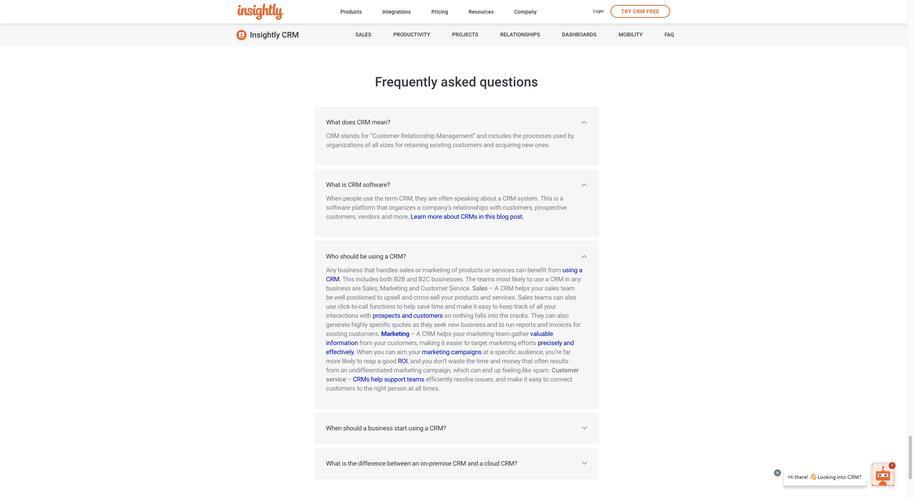 Task type: vqa. For each thing, say whether or not it's contained in the screenshot.
Customers drive productivity with Insightly CRM
no



Task type: locate. For each thing, give the bounding box(es) containing it.
like
[[523, 367, 532, 375]]

a right start
[[425, 425, 429, 433]]

0 horizontal spatial with
[[360, 312, 372, 320]]

sales up track
[[518, 294, 533, 302]]

2 horizontal spatial crm?
[[501, 460, 518, 468]]

1 horizontal spatial or
[[485, 267, 491, 274]]

time down sell
[[432, 303, 444, 311]]

all left times.
[[415, 385, 422, 393]]

is for what is the difference between an on-premise crm and a cloud crm?
[[342, 460, 347, 468]]

0 vertical spatial easy
[[479, 303, 492, 311]]

customers, up aim
[[388, 340, 418, 347]]

relationships
[[453, 204, 489, 212]]

often inside , and you don't waste the time and money that often results from an undifferentiated marketing campaign, which can end up feeling like spam.
[[535, 358, 549, 365]]

1 horizontal spatial sales
[[545, 285, 560, 293]]

more down company's
[[428, 213, 442, 221]]

1 vertical spatial is
[[554, 195, 559, 203]]

customer up sell
[[421, 285, 448, 293]]

1 vertical spatial often
[[535, 358, 549, 365]]

crm inside crm stands for "customer relationship management" and includes the processes used by organizations of all sizes for retaining existing customers and acquiring new ones.
[[326, 132, 340, 140]]

make down feeling
[[508, 376, 523, 384]]

0 horizontal spatial using
[[369, 253, 384, 261]]

be
[[360, 253, 367, 261], [326, 294, 333, 302]]

can up 'good' in the bottom left of the page
[[386, 349, 396, 356]]

crm inside try crm free button
[[634, 8, 646, 14]]

0 horizontal spatial crm?
[[390, 253, 406, 261]]

and up quotes
[[402, 312, 412, 320]]

– for helps
[[489, 285, 494, 293]]

cloud
[[485, 460, 500, 468]]

0 vertical spatial likely
[[512, 276, 526, 283]]

1 horizontal spatial team
[[561, 285, 575, 293]]

they inside so nothing falls into the cracks. they can also generate highly specific quotes as they seek new business and to run reports and invoices for existing customers.
[[421, 321, 433, 329]]

what
[[326, 119, 341, 126], [326, 181, 341, 189], [326, 460, 341, 468]]

1 horizontal spatial in
[[566, 276, 570, 283]]

making
[[420, 340, 440, 347]]

2 vertical spatial for
[[574, 321, 581, 329]]

support
[[384, 376, 406, 384]]

2 what from the top
[[326, 181, 341, 189]]

0 vertical spatial use
[[364, 195, 373, 203]]

0 horizontal spatial from
[[326, 367, 339, 375]]

sales
[[356, 32, 372, 38], [473, 285, 488, 293], [518, 294, 533, 302]]

what for what does crm mean?
[[326, 119, 341, 126]]

for right sizes
[[396, 141, 403, 149]]

crm inside insightly crm link
[[282, 30, 299, 40]]

all inside efficiently resolve issues, and make it easy to connect customers to the right person at all times.
[[415, 385, 422, 393]]

reap
[[364, 358, 376, 365]]

teams up 'they' on the bottom right
[[535, 294, 552, 302]]

0 vertical spatial also
[[565, 294, 577, 302]]

customer up connect
[[552, 367, 579, 375]]

0 horizontal spatial helps
[[437, 331, 452, 338]]

1 vertical spatial specific
[[495, 349, 517, 356]]

helps
[[515, 285, 530, 293], [437, 331, 452, 338]]

new
[[523, 141, 534, 149], [448, 321, 460, 329]]

0 vertical spatial a
[[495, 285, 499, 293]]

new up marketing – a crm helps your marketing team gather on the bottom of page
[[448, 321, 460, 329]]

using a crm.
[[326, 267, 583, 283]]

to inside 'at a specific audience, you're far more likely to reap a good'
[[357, 358, 363, 365]]

using up any on the bottom
[[563, 267, 578, 274]]

0 vertical spatial at
[[484, 349, 489, 356]]

includes up acquiring
[[489, 132, 512, 140]]

can inside – a crm helps your sales team be well positioned to upsell and cross-sell your products and services. sales teams can also use click-to-call functions to help save time and make it easy to keep track of all your interactions with
[[554, 294, 564, 302]]

the inside so nothing falls into the cracks. they can also generate highly specific quotes as they seek new business and to run reports and invoices for existing customers.
[[500, 312, 509, 320]]

0 vertical spatial what
[[326, 119, 341, 126]]

invoices
[[550, 321, 572, 329]]

business
[[338, 267, 363, 274], [326, 285, 351, 293], [461, 321, 486, 329], [368, 425, 393, 433]]

1 horizontal spatial customers
[[414, 312, 443, 320]]

crm stands for "customer relationship management" and includes the processes used by organizations of all sizes for retaining existing customers and acquiring new ones.
[[326, 132, 575, 149]]

software?
[[363, 181, 390, 189]]

1 horizontal spatial at
[[484, 349, 489, 356]]

1 vertical spatial for
[[396, 141, 403, 149]]

1 horizontal spatial likely
[[512, 276, 526, 283]]

0 horizontal spatial includes
[[356, 276, 379, 283]]

service
[[326, 376, 346, 384]]

sales up b2b
[[400, 267, 414, 274]]

for right invoices
[[574, 321, 581, 329]]

existing down generate
[[326, 331, 348, 338]]

1 horizontal spatial often
[[535, 358, 549, 365]]

0 horizontal spatial in
[[479, 213, 484, 221]]

a inside this includes both b2b and b2c businesses. the teams most likely to use a crm in any business are sales, marketing and customer service.
[[546, 276, 549, 283]]

frequently
[[375, 75, 438, 90]]

often inside when people use the term crm, they are often speaking about a crm system. this is a software platform that organizes a company's relationships with customers, prospective customers, vendors and more.
[[439, 195, 453, 203]]

specific down prospects
[[369, 321, 391, 329]]

to up campaigns
[[465, 340, 470, 347]]

teams inside – a crm helps your sales team be well positioned to upsell and cross-sell your products and services. sales teams can also use click-to-call functions to help save time and make it easy to keep track of all your interactions with
[[535, 294, 552, 302]]

customers
[[453, 141, 482, 149], [414, 312, 443, 320], [326, 385, 356, 393]]

easy inside efficiently resolve issues, and make it easy to connect customers to the right person at all times.
[[529, 376, 542, 384]]

all inside – a crm helps your sales team be well positioned to upsell and cross-sell your products and services. sales teams can also use click-to-call functions to help save time and make it easy to keep track of all your interactions with
[[537, 303, 543, 311]]

1 vertical spatial includes
[[356, 276, 379, 283]]

and inside precisely and effectively.
[[564, 340, 574, 347]]

what is crm software?
[[326, 181, 390, 189]]

crm right the premise
[[453, 460, 467, 468]]

customers inside crm stands for "customer relationship management" and includes the processes used by organizations of all sizes for retaining existing customers and acquiring new ones.
[[453, 141, 482, 149]]

are up company's
[[429, 195, 437, 203]]

0 horizontal spatial sales
[[400, 267, 414, 274]]

2 vertical spatial that
[[522, 358, 533, 365]]

1 vertical spatial products
[[455, 294, 479, 302]]

1 horizontal spatial that
[[377, 204, 388, 212]]

a left cloud
[[480, 460, 483, 468]]

upsell
[[384, 294, 401, 302]]

about up this
[[481, 195, 497, 203]]

1 horizontal spatial this
[[541, 195, 553, 203]]

to up functions
[[377, 294, 383, 302]]

crm right try
[[634, 8, 646, 14]]

with down call
[[360, 312, 372, 320]]

crm? right cloud
[[501, 460, 518, 468]]

when inside when people use the term crm, they are often speaking about a crm system. this is a software platform that organizes a company's relationships with customers, prospective customers, vendors and more.
[[326, 195, 342, 203]]

processes
[[523, 132, 552, 140]]

this up prospective
[[541, 195, 553, 203]]

from right benefit on the bottom of the page
[[548, 267, 562, 274]]

what for what is crm software?
[[326, 181, 341, 189]]

1 vertical spatial team
[[496, 331, 510, 338]]

and down into
[[487, 321, 498, 329]]

also down any on the bottom
[[565, 294, 577, 302]]

you down when you can aim your marketing campaigns
[[422, 358, 432, 365]]

help up the right
[[371, 376, 383, 384]]

feeling
[[503, 367, 521, 375]]

make up the 'nothing'
[[457, 303, 472, 311]]

1 horizontal spatial of
[[452, 267, 458, 274]]

that inside when people use the term crm, they are often speaking about a crm system. this is a software platform that organizes a company's relationships with customers, prospective customers, vendors and more.
[[377, 204, 388, 212]]

resolve
[[454, 376, 474, 384]]

existing inside crm stands for "customer relationship management" and includes the processes used by organizations of all sizes for retaining existing customers and acquiring new ones.
[[430, 141, 451, 149]]

efficiently
[[426, 376, 453, 384]]

in left this
[[479, 213, 484, 221]]

– right service
[[348, 376, 352, 384]]

insightly crm
[[250, 30, 299, 40]]

0 vertical spatial an
[[341, 367, 348, 375]]

what is the difference between an on-premise crm and a cloud crm?
[[326, 460, 518, 468]]

1 vertical spatial you
[[422, 358, 432, 365]]

the inside , and you don't waste the time and money that often results from an undifferentiated marketing campaign, which can end up feeling like spam.
[[467, 358, 475, 365]]

the
[[513, 132, 522, 140], [375, 195, 384, 203], [500, 312, 509, 320], [467, 358, 475, 365], [364, 385, 373, 393], [348, 460, 357, 468]]

time inside – a crm helps your sales team be well positioned to upsell and cross-sell your products and services. sales teams can also use click-to-call functions to help save time and make it easy to keep track of all your interactions with
[[432, 303, 444, 311]]

team down any on the bottom
[[561, 285, 575, 293]]

that down term
[[377, 204, 388, 212]]

your
[[532, 285, 544, 293], [441, 294, 453, 302], [545, 303, 557, 311], [453, 331, 465, 338], [374, 340, 386, 347], [409, 349, 421, 356]]

2 vertical spatial using
[[409, 425, 424, 433]]

of
[[365, 141, 371, 149], [452, 267, 458, 274], [530, 303, 535, 311]]

1 vertical spatial marketing
[[382, 331, 410, 338]]

efficiently resolve issues, and make it easy to connect customers to the right person at all times.
[[326, 376, 573, 393]]

try crm free
[[622, 8, 660, 14]]

the inside crm stands for "customer relationship management" and includes the processes used by organizations of all sizes for retaining existing customers and acquiring new ones.
[[513, 132, 522, 140]]

use down benefit on the bottom of the page
[[534, 276, 544, 283]]

0 vertical spatial existing
[[430, 141, 451, 149]]

or
[[416, 267, 421, 274], [485, 267, 491, 274]]

stands
[[341, 132, 360, 140]]

speaking
[[454, 195, 479, 203]]

1 vertical spatial from
[[360, 340, 373, 347]]

more inside 'at a specific audience, you're far more likely to reap a good'
[[326, 358, 341, 365]]

1 vertical spatial likely
[[342, 358, 356, 365]]

of inside – a crm helps your sales team be well positioned to upsell and cross-sell your products and services. sales teams can also use click-to-call functions to help save time and make it easy to keep track of all your interactions with
[[530, 303, 535, 311]]

0 vertical spatial crm?
[[390, 253, 406, 261]]

1 horizontal spatial easy
[[529, 376, 542, 384]]

marketing – a crm helps your marketing team gather
[[382, 331, 531, 338]]

for inside so nothing falls into the cracks. they can also generate highly specific quotes as they seek new business and to run reports and invoices for existing customers.
[[574, 321, 581, 329]]

crm? up the premise
[[430, 425, 446, 433]]

start
[[395, 425, 407, 433]]

1 vertical spatial all
[[537, 303, 543, 311]]

with
[[490, 204, 502, 212], [360, 312, 372, 320]]

results
[[551, 358, 569, 365]]

1 vertical spatial easy
[[529, 376, 542, 384]]

between
[[388, 460, 411, 468]]

0 vertical spatial be
[[360, 253, 367, 261]]

this
[[486, 213, 496, 221]]

from inside , and you don't waste the time and money that often results from an undifferentiated marketing campaign, which can end up feeling like spam.
[[326, 367, 339, 375]]

an up service
[[341, 367, 348, 375]]

1 what from the top
[[326, 119, 341, 126]]

your up ,
[[409, 349, 421, 356]]

at inside 'at a specific audience, you're far more likely to reap a good'
[[484, 349, 489, 356]]

and left 'more.'
[[382, 213, 392, 221]]

0 horizontal spatial it
[[442, 340, 445, 347]]

it inside – a crm helps your sales team be well positioned to upsell and cross-sell your products and services. sales teams can also use click-to-call functions to help save time and make it easy to keep track of all your interactions with
[[474, 303, 477, 311]]

0 vertical spatial customers,
[[503, 204, 534, 212]]

information
[[326, 340, 358, 347]]

try
[[622, 8, 632, 14]]

are
[[429, 195, 437, 203], [352, 285, 361, 293]]

2 horizontal spatial customers
[[453, 141, 482, 149]]

customer inside customer service
[[552, 367, 579, 375]]

existing
[[430, 141, 451, 149], [326, 331, 348, 338]]

an
[[341, 367, 348, 375], [413, 460, 419, 468]]

customer inside this includes both b2b and b2c businesses. the teams most likely to use a crm in any business are sales, marketing and customer service.
[[421, 285, 448, 293]]

waste
[[449, 358, 465, 365]]

0 horizontal spatial help
[[371, 376, 383, 384]]

save
[[417, 303, 430, 311]]

this
[[541, 195, 553, 203], [343, 276, 354, 283]]

to down benefit on the bottom of the page
[[527, 276, 533, 283]]

helps up from your customers, making it easier to target marketing efforts
[[437, 331, 452, 338]]

1 vertical spatial of
[[452, 267, 458, 274]]

teams right the
[[478, 276, 495, 283]]

customers down management" on the top
[[453, 141, 482, 149]]

valuable information
[[326, 331, 554, 347]]

2 horizontal spatial it
[[524, 376, 528, 384]]

sales
[[400, 267, 414, 274], [545, 285, 560, 293]]

easy down the 'spam.'
[[529, 376, 542, 384]]

premise
[[429, 460, 452, 468]]

most
[[497, 276, 511, 283]]

or left services
[[485, 267, 491, 274]]

0 horizontal spatial you
[[374, 349, 384, 356]]

faq
[[665, 32, 675, 38]]

0 horizontal spatial existing
[[326, 331, 348, 338]]

1 horizontal spatial time
[[477, 358, 489, 365]]

more down effectively.
[[326, 358, 341, 365]]

using right start
[[409, 425, 424, 433]]

1 horizontal spatial includes
[[489, 132, 512, 140]]

to inside this includes both b2b and b2c businesses. the teams most likely to use a crm in any business are sales, marketing and customer service.
[[527, 276, 533, 283]]

login
[[594, 9, 604, 14]]

is left difference
[[342, 460, 347, 468]]

pricing
[[432, 9, 449, 15]]

0 horizontal spatial time
[[432, 303, 444, 311]]

customers, down software
[[326, 213, 357, 221]]

they right crm,
[[415, 195, 427, 203]]

marketing up businesses.
[[423, 267, 451, 274]]

0 vertical spatial marketing
[[380, 285, 408, 293]]

about
[[481, 195, 497, 203], [444, 213, 460, 221]]

system.
[[518, 195, 540, 203]]

the down the keep at the bottom right
[[500, 312, 509, 320]]

productivity
[[394, 32, 431, 38]]

sell
[[431, 294, 440, 302]]

can left benefit on the bottom of the page
[[516, 267, 526, 274]]

sales inside – a crm helps your sales team be well positioned to upsell and cross-sell your products and services. sales teams can also use click-to-call functions to help save time and make it easy to keep track of all your interactions with
[[545, 285, 560, 293]]

to inside so nothing falls into the cracks. they can also generate highly specific quotes as they seek new business and to run reports and invoices for existing customers.
[[499, 321, 505, 329]]

from your customers, making it easier to target marketing efforts
[[358, 340, 538, 347]]

teams
[[478, 276, 495, 283], [535, 294, 552, 302], [407, 376, 425, 384]]

business up well in the left of the page
[[326, 285, 351, 293]]

using up handles
[[369, 253, 384, 261]]

marketing down ,
[[394, 367, 422, 375]]

teams up times.
[[407, 376, 425, 384]]

effectively.
[[326, 349, 356, 356]]

,
[[408, 358, 409, 365]]

likely
[[512, 276, 526, 283], [342, 358, 356, 365]]

up
[[494, 367, 501, 375]]

0 horizontal spatial for
[[361, 132, 369, 140]]

marketing link
[[382, 331, 410, 338]]

2 horizontal spatial using
[[563, 267, 578, 274]]

0 vertical spatial you
[[374, 349, 384, 356]]

0 vertical spatial this
[[541, 195, 553, 203]]

be inside – a crm helps your sales team be well positioned to upsell and cross-sell your products and services. sales teams can also use click-to-call functions to help save time and make it easy to keep track of all your interactions with
[[326, 294, 333, 302]]

customer service
[[326, 367, 579, 384]]

1 horizontal spatial crms
[[461, 213, 478, 221]]

sales link
[[356, 24, 372, 46]]

and left services.
[[481, 294, 491, 302]]

0 horizontal spatial at
[[409, 385, 414, 393]]

relationships
[[501, 32, 541, 38]]

1 horizontal spatial you
[[422, 358, 432, 365]]

use inside – a crm helps your sales team be well positioned to upsell and cross-sell your products and services. sales teams can also use click-to-call functions to help save time and make it easy to keep track of all your interactions with
[[326, 303, 336, 311]]

1 horizontal spatial new
[[523, 141, 534, 149]]

0 vertical spatial it
[[474, 303, 477, 311]]

0 horizontal spatial this
[[343, 276, 354, 283]]

1 vertical spatial what
[[326, 181, 341, 189]]

includes inside this includes both b2b and b2c businesses. the teams most likely to use a crm in any business are sales, marketing and customer service.
[[356, 276, 379, 283]]

1 horizontal spatial with
[[490, 204, 502, 212]]

customers, up "post."
[[503, 204, 534, 212]]

and up far
[[564, 340, 574, 347]]

0 vertical spatial customer
[[421, 285, 448, 293]]

0 horizontal spatial –
[[348, 376, 352, 384]]

crm,
[[399, 195, 414, 203]]

about down company's
[[444, 213, 460, 221]]

the up acquiring
[[513, 132, 522, 140]]

new inside so nothing falls into the cracks. they can also generate highly specific quotes as they seek new business and to run reports and invoices for existing customers.
[[448, 321, 460, 329]]

a left start
[[364, 425, 367, 433]]

in left any on the bottom
[[566, 276, 570, 283]]

into
[[488, 312, 499, 320]]

services.
[[493, 294, 517, 302]]

"customer
[[371, 132, 400, 140]]

crm down 'insightly logo' "link"
[[282, 30, 299, 40]]

and left acquiring
[[484, 141, 494, 149]]

any
[[572, 276, 582, 283]]

– inside – a crm helps your sales team be well positioned to upsell and cross-sell your products and services. sales teams can also use click-to-call functions to help save time and make it easy to keep track of all your interactions with
[[489, 285, 494, 293]]

new inside crm stands for "customer relationship management" and includes the processes used by organizations of all sizes for retaining existing customers and acquiring new ones.
[[523, 141, 534, 149]]

are inside when people use the term crm, they are often speaking about a crm system. this is a software platform that organizes a company's relationships with customers, prospective customers, vendors and more.
[[429, 195, 437, 203]]

0 horizontal spatial more
[[326, 358, 341, 365]]

crm inside this includes both b2b and b2c businesses. the teams most likely to use a crm in any business are sales, marketing and customer service.
[[551, 276, 564, 283]]

3 what from the top
[[326, 460, 341, 468]]

1 vertical spatial using
[[563, 267, 578, 274]]

2 or from the left
[[485, 267, 491, 274]]

– for support
[[348, 376, 352, 384]]

0 vertical spatial all
[[372, 141, 379, 149]]

1 vertical spatial should
[[344, 425, 362, 433]]

crms down undifferentiated
[[353, 376, 370, 384]]

0 horizontal spatial customer
[[421, 285, 448, 293]]

help up prospects and customers
[[404, 303, 416, 311]]

any business that handles sales or marketing of products or services can benefit from
[[326, 267, 563, 274]]

don't
[[434, 358, 447, 365]]

2 horizontal spatial –
[[489, 285, 494, 293]]

includes up sales,
[[356, 276, 379, 283]]

what for what is the difference between an on-premise crm and a cloud crm?
[[326, 460, 341, 468]]

crm? up handles
[[390, 253, 406, 261]]

business down falls
[[461, 321, 486, 329]]

at right person
[[409, 385, 414, 393]]

far
[[564, 349, 571, 356]]

helps inside – a crm helps your sales team be well positioned to upsell and cross-sell your products and services. sales teams can also use click-to-call functions to help save time and make it easy to keep track of all your interactions with
[[515, 285, 530, 293]]

they right the as
[[421, 321, 433, 329]]

with inside when people use the term crm, they are often speaking about a crm system. this is a software platform that organizes a company's relationships with customers, prospective customers, vendors and more.
[[490, 204, 502, 212]]

crm
[[634, 8, 646, 14], [282, 30, 299, 40], [357, 119, 371, 126], [326, 132, 340, 140], [348, 181, 362, 189], [503, 195, 516, 203], [551, 276, 564, 283], [501, 285, 514, 293], [422, 331, 436, 338], [453, 460, 467, 468]]

can
[[516, 267, 526, 274], [554, 294, 564, 302], [546, 312, 556, 320], [386, 349, 396, 356], [471, 367, 481, 375]]

marketing inside this includes both b2b and b2c businesses. the teams most likely to use a crm in any business are sales, marketing and customer service.
[[380, 285, 408, 293]]

crm left any on the bottom
[[551, 276, 564, 283]]

1 vertical spatial new
[[448, 321, 460, 329]]

0 horizontal spatial be
[[326, 294, 333, 302]]

or up the 'b2c'
[[416, 267, 421, 274]]

1 horizontal spatial a
[[495, 285, 499, 293]]

team
[[561, 285, 575, 293], [496, 331, 510, 338]]

when should a business start using a crm?
[[326, 425, 446, 433]]

be left well in the left of the page
[[326, 294, 333, 302]]

a
[[498, 195, 502, 203], [560, 195, 564, 203], [418, 204, 421, 212], [385, 253, 388, 261], [579, 267, 583, 274], [546, 276, 549, 283], [490, 349, 494, 356], [378, 358, 381, 365], [364, 425, 367, 433], [425, 425, 429, 433], [480, 460, 483, 468]]

crms down relationships
[[461, 213, 478, 221]]

help inside – a crm helps your sales team be well positioned to upsell and cross-sell your products and services. sales teams can also use click-to-call functions to help save time and make it easy to keep track of all your interactions with
[[404, 303, 416, 311]]

an inside , and you don't waste the time and money that often results from an undifferentiated marketing campaign, which can end up feeling like spam.
[[341, 367, 348, 375]]

of up businesses.
[[452, 267, 458, 274]]

1 vertical spatial this
[[343, 276, 354, 283]]

0 horizontal spatial easy
[[479, 303, 492, 311]]

is up prospective
[[554, 195, 559, 203]]

0 vertical spatial team
[[561, 285, 575, 293]]

1 horizontal spatial existing
[[430, 141, 451, 149]]

learn more about crms in this blog post. link
[[411, 213, 524, 221]]

2 horizontal spatial sales
[[518, 294, 533, 302]]

specific inside so nothing falls into the cracks. they can also generate highly specific quotes as they seek new business and to run reports and invoices for existing customers.
[[369, 321, 391, 329]]

crms
[[461, 213, 478, 221], [353, 376, 370, 384]]

0 horizontal spatial teams
[[407, 376, 425, 384]]

a inside – a crm helps your sales team be well positioned to upsell and cross-sell your products and services. sales teams can also use click-to-call functions to help save time and make it easy to keep track of all your interactions with
[[495, 285, 499, 293]]

positioned
[[347, 294, 376, 302]]

0 vertical spatial for
[[361, 132, 369, 140]]

and down up
[[496, 376, 506, 384]]

0 horizontal spatial of
[[365, 141, 371, 149]]

reports
[[517, 321, 536, 329]]

2 horizontal spatial of
[[530, 303, 535, 311]]

that down the who should be using a crm?
[[364, 267, 375, 274]]



Task type: describe. For each thing, give the bounding box(es) containing it.
all inside crm stands for "customer relationship management" and includes the processes used by organizations of all sizes for retaining existing customers and acquiring new ones.
[[372, 141, 379, 149]]

person
[[388, 385, 407, 393]]

resources
[[469, 9, 494, 15]]

mobility
[[619, 32, 643, 38]]

what does crm mean?
[[326, 119, 391, 126]]

this includes both b2b and b2c businesses. the teams most likely to use a crm in any business are sales, marketing and customer service.
[[326, 276, 582, 293]]

your down benefit on the bottom of the page
[[532, 285, 544, 293]]

make inside – a crm helps your sales team be well positioned to upsell and cross-sell your products and services. sales teams can also use click-to-call functions to help save time and make it easy to keep track of all your interactions with
[[457, 303, 472, 311]]

cracks.
[[510, 312, 530, 320]]

more.
[[394, 213, 410, 221]]

service.
[[450, 285, 471, 293]]

campaign,
[[423, 367, 452, 375]]

and up valuable
[[538, 321, 548, 329]]

try crm free button
[[611, 5, 671, 18]]

free
[[647, 8, 660, 14]]

at inside efficiently resolve issues, and make it easy to connect customers to the right person at all times.
[[409, 385, 414, 393]]

efforts
[[518, 340, 537, 347]]

1 horizontal spatial from
[[360, 340, 373, 347]]

you're
[[546, 349, 562, 356]]

a right reap
[[378, 358, 381, 365]]

b2c
[[419, 276, 430, 283]]

insightly logo image
[[238, 4, 283, 20]]

it inside efficiently resolve issues, and make it easy to connect customers to the right person at all times.
[[524, 376, 528, 384]]

1 horizontal spatial for
[[396, 141, 403, 149]]

cross-
[[414, 294, 431, 302]]

right
[[374, 385, 387, 393]]

keep
[[500, 303, 513, 311]]

company
[[515, 9, 537, 15]]

highly
[[352, 321, 368, 329]]

crm up making
[[422, 331, 436, 338]]

sizes
[[380, 141, 394, 149]]

team inside – a crm helps your sales team be well positioned to upsell and cross-sell your products and services. sales teams can also use click-to-call functions to help save time and make it easy to keep track of all your interactions with
[[561, 285, 575, 293]]

1 vertical spatial helps
[[437, 331, 452, 338]]

on-
[[421, 460, 429, 468]]

connect
[[551, 376, 573, 384]]

use inside this includes both b2b and b2c businesses. the teams most likely to use a crm in any business are sales, marketing and customer service.
[[534, 276, 544, 283]]

you inside , and you don't waste the time and money that often results from an undifferentiated marketing campaign, which can end up feeling like spam.
[[422, 358, 432, 365]]

falls
[[475, 312, 487, 320]]

your up 'they' on the bottom right
[[545, 303, 557, 311]]

and up up
[[491, 358, 501, 365]]

quotes
[[392, 321, 411, 329]]

crm inside when people use the term crm, they are often speaking about a crm system. this is a software platform that organizes a company's relationships with customers, prospective customers, vendors and more.
[[503, 195, 516, 203]]

using inside using a crm.
[[563, 267, 578, 274]]

of inside crm stands for "customer relationship management" and includes the processes used by organizations of all sizes for retaining existing customers and acquiring new ones.
[[365, 141, 371, 149]]

organizations
[[326, 141, 364, 149]]

0 vertical spatial products
[[459, 267, 484, 274]]

and up cross-
[[409, 285, 420, 293]]

faq link
[[665, 24, 675, 46]]

who should be using a crm?
[[326, 253, 406, 261]]

this inside when people use the term crm, they are often speaking about a crm system. this is a software platform that organizes a company's relationships with customers, prospective customers, vendors and more.
[[541, 195, 553, 203]]

company's
[[422, 204, 452, 212]]

with inside – a crm helps your sales team be well positioned to upsell and cross-sell your products and services. sales teams can also use click-to-call functions to help save time and make it easy to keep track of all your interactions with
[[360, 312, 372, 320]]

and inside efficiently resolve issues, and make it easy to connect customers to the right person at all times.
[[496, 376, 506, 384]]

0 horizontal spatial crms
[[353, 376, 370, 384]]

a up handles
[[385, 253, 388, 261]]

blog
[[497, 213, 509, 221]]

crm inside – a crm helps your sales team be well positioned to upsell and cross-sell your products and services. sales teams can also use click-to-call functions to help save time and make it easy to keep track of all your interactions with
[[501, 285, 514, 293]]

easy inside – a crm helps your sales team be well positioned to upsell and cross-sell your products and services. sales teams can also use click-to-call functions to help save time and make it easy to keep track of all your interactions with
[[479, 303, 492, 311]]

services
[[492, 267, 515, 274]]

products link
[[341, 7, 362, 17]]

prospects
[[373, 312, 401, 320]]

use inside when people use the term crm, they are often speaking about a crm system. this is a software platform that organizes a company's relationships with customers, prospective customers, vendors and more.
[[364, 195, 373, 203]]

and right ,
[[411, 358, 421, 365]]

so nothing falls into the cracks. they can also generate highly specific quotes as they seek new business and to run reports and invoices for existing customers.
[[326, 312, 581, 338]]

likely inside this includes both b2b and b2c businesses. the teams most likely to use a crm in any business are sales, marketing and customer service.
[[512, 276, 526, 283]]

a up learn
[[418, 204, 421, 212]]

roi link
[[398, 358, 408, 365]]

good
[[383, 358, 397, 365]]

and inside when people use the term crm, they are often speaking about a crm system. this is a software platform that organizes a company's relationships with customers, prospective customers, vendors and more.
[[382, 213, 392, 221]]

are inside this includes both b2b and b2c businesses. the teams most likely to use a crm in any business are sales, marketing and customer service.
[[352, 285, 361, 293]]

specific inside 'at a specific audience, you're far more likely to reap a good'
[[495, 349, 517, 356]]

as
[[413, 321, 419, 329]]

0 vertical spatial sales
[[356, 32, 372, 38]]

crm up people
[[348, 181, 362, 189]]

and right b2b
[[407, 276, 417, 283]]

likely inside 'at a specific audience, you're far more likely to reap a good'
[[342, 358, 356, 365]]

1 vertical spatial it
[[442, 340, 445, 347]]

learn more about crms in this blog post.
[[411, 213, 524, 221]]

benefit
[[528, 267, 547, 274]]

click-
[[338, 303, 352, 311]]

marketing down "gather"
[[489, 340, 517, 347]]

easier
[[447, 340, 463, 347]]

– crms help support teams
[[346, 376, 425, 384]]

both
[[380, 276, 393, 283]]

productivity link
[[394, 24, 431, 46]]

1 vertical spatial that
[[364, 267, 375, 274]]

and up 'so'
[[445, 303, 456, 311]]

1 vertical spatial –
[[411, 331, 415, 338]]

business left start
[[368, 425, 393, 433]]

should for who
[[340, 253, 359, 261]]

the inside when people use the term crm, they are often speaking about a crm system. this is a software platform that organizes a company's relationships with customers, prospective customers, vendors and more.
[[375, 195, 384, 203]]

prospective
[[535, 204, 567, 212]]

can inside , and you don't waste the time and money that often results from an undifferentiated marketing campaign, which can end up feeling like spam.
[[471, 367, 481, 375]]

your right sell
[[441, 294, 453, 302]]

people
[[344, 195, 362, 203]]

audience,
[[518, 349, 544, 356]]

in inside this includes both b2b and b2c businesses. the teams most likely to use a crm in any business are sales, marketing and customer service.
[[566, 276, 570, 283]]

and right 'upsell'
[[402, 294, 412, 302]]

also inside so nothing falls into the cracks. they can also generate highly specific quotes as they seek new business and to run reports and invoices for existing customers.
[[558, 312, 569, 320]]

includes inside crm stands for "customer relationship management" and includes the processes used by organizations of all sizes for retaining existing customers and acquiring new ones.
[[489, 132, 512, 140]]

should for when
[[344, 425, 362, 433]]

time inside , and you don't waste the time and money that often results from an undifferentiated marketing campaign, which can end up feeling like spam.
[[477, 358, 489, 365]]

1 vertical spatial crm?
[[430, 425, 446, 433]]

track
[[515, 303, 528, 311]]

marketing up 'target'
[[467, 331, 495, 338]]

they inside when people use the term crm, they are often speaking about a crm system. this is a software platform that organizes a company's relationships with customers, prospective customers, vendors and more.
[[415, 195, 427, 203]]

spam.
[[533, 367, 551, 375]]

relationships link
[[501, 24, 541, 46]]

the left difference
[[348, 460, 357, 468]]

also inside – a crm helps your sales team be well positioned to upsell and cross-sell your products and services. sales teams can also use click-to-call functions to help save time and make it easy to keep track of all your interactions with
[[565, 294, 577, 302]]

business inside this includes both b2b and b2c businesses. the teams most likely to use a crm in any business are sales, marketing and customer service.
[[326, 285, 351, 293]]

integrations
[[383, 9, 411, 15]]

1 vertical spatial customers,
[[326, 213, 357, 221]]

a up the blog
[[498, 195, 502, 203]]

marketing campaigns link
[[422, 349, 482, 356]]

the inside efficiently resolve issues, and make it easy to connect customers to the right person at all times.
[[364, 385, 373, 393]]

0 vertical spatial in
[[479, 213, 484, 221]]

1 vertical spatial customers
[[414, 312, 443, 320]]

to down the 'spam.'
[[544, 376, 549, 384]]

1 vertical spatial an
[[413, 460, 419, 468]]

customers inside efficiently resolve issues, and make it easy to connect customers to the right person at all times.
[[326, 385, 356, 393]]

2 vertical spatial customers,
[[388, 340, 418, 347]]

times.
[[423, 385, 440, 393]]

1 vertical spatial help
[[371, 376, 383, 384]]

can inside so nothing falls into the cracks. they can also generate highly specific quotes as they seek new business and to run reports and invoices for existing customers.
[[546, 312, 556, 320]]

acquiring
[[496, 141, 521, 149]]

1 vertical spatial a
[[417, 331, 421, 338]]

this inside this includes both b2b and b2c businesses. the teams most likely to use a crm in any business are sales, marketing and customer service.
[[343, 276, 354, 283]]

0 vertical spatial from
[[548, 267, 562, 274]]

and left cloud
[[468, 460, 478, 468]]

1 horizontal spatial using
[[409, 425, 424, 433]]

roi
[[398, 358, 408, 365]]

your down marketing link
[[374, 340, 386, 347]]

to up into
[[493, 303, 498, 311]]

when for when people use the term crm, they are often speaking about a crm system. this is a software platform that organizes a company's relationships with customers, prospective customers, vendors and more.
[[326, 195, 342, 203]]

is inside when people use the term crm, they are often speaking about a crm system. this is a software platform that organizes a company's relationships with customers, prospective customers, vendors and more.
[[554, 195, 559, 203]]

1 or from the left
[[416, 267, 421, 274]]

crm right does
[[357, 119, 371, 126]]

1 horizontal spatial be
[[360, 253, 367, 261]]

a up prospective
[[560, 195, 564, 203]]

post.
[[511, 213, 524, 221]]

and right management" on the top
[[477, 132, 487, 140]]

1 vertical spatial sales
[[473, 285, 488, 293]]

software
[[326, 204, 351, 212]]

to-
[[352, 303, 359, 311]]

when people use the term crm, they are often speaking about a crm system. this is a software platform that organizes a company's relationships with customers, prospective customers, vendors and more.
[[326, 195, 567, 221]]

money
[[502, 358, 521, 365]]

when for when you can aim your marketing campaigns
[[357, 349, 373, 356]]

to down 'upsell'
[[397, 303, 403, 311]]

1 horizontal spatial more
[[428, 213, 442, 221]]

is for what is crm software?
[[342, 181, 347, 189]]

marketing inside , and you don't waste the time and money that often results from an undifferentiated marketing campaign, which can end up feeling like spam.
[[394, 367, 422, 375]]

make inside efficiently resolve issues, and make it easy to connect customers to the right person at all times.
[[508, 376, 523, 384]]

b2b
[[394, 276, 406, 283]]

when for when should a business start using a crm?
[[326, 425, 342, 433]]

pricing link
[[432, 7, 449, 17]]

vendors
[[358, 213, 380, 221]]

2 horizontal spatial customers,
[[503, 204, 534, 212]]

using a crm. link
[[326, 267, 583, 283]]

products
[[341, 9, 362, 15]]

projects
[[453, 32, 479, 38]]

management"
[[437, 132, 476, 140]]

about inside when people use the term crm, they are often speaking about a crm system. this is a software platform that organizes a company's relationships with customers, prospective customers, vendors and more.
[[481, 195, 497, 203]]

dashboards
[[563, 32, 597, 38]]

insightly
[[250, 30, 280, 40]]

1 vertical spatial about
[[444, 213, 460, 221]]

your up easier
[[453, 331, 465, 338]]

business right any
[[338, 267, 363, 274]]

products inside – a crm helps your sales team be well positioned to upsell and cross-sell your products and services. sales teams can also use click-to-call functions to help save time and make it easy to keep track of all your interactions with
[[455, 294, 479, 302]]

to left the right
[[357, 385, 363, 393]]

marketing up don't
[[422, 349, 450, 356]]

a inside using a crm.
[[579, 267, 583, 274]]

a up the end
[[490, 349, 494, 356]]

frequently asked questions
[[375, 75, 539, 90]]

sales inside – a crm helps your sales team be well positioned to upsell and cross-sell your products and services. sales teams can also use click-to-call functions to help save time and make it easy to keep track of all your interactions with
[[518, 294, 533, 302]]

try crm free link
[[611, 5, 671, 18]]

company link
[[515, 7, 537, 17]]

existing inside so nothing falls into the cracks. they can also generate highly specific quotes as they seek new business and to run reports and invoices for existing customers.
[[326, 331, 348, 338]]

teams inside this includes both b2b and b2c businesses. the teams most likely to use a crm in any business are sales, marketing and customer service.
[[478, 276, 495, 283]]

customers.
[[349, 331, 380, 338]]

business inside so nothing falls into the cracks. they can also generate highly specific quotes as they seek new business and to run reports and invoices for existing customers.
[[461, 321, 486, 329]]

seek
[[434, 321, 447, 329]]

that inside , and you don't waste the time and money that often results from an undifferentiated marketing campaign, which can end up feeling like spam.
[[522, 358, 533, 365]]



